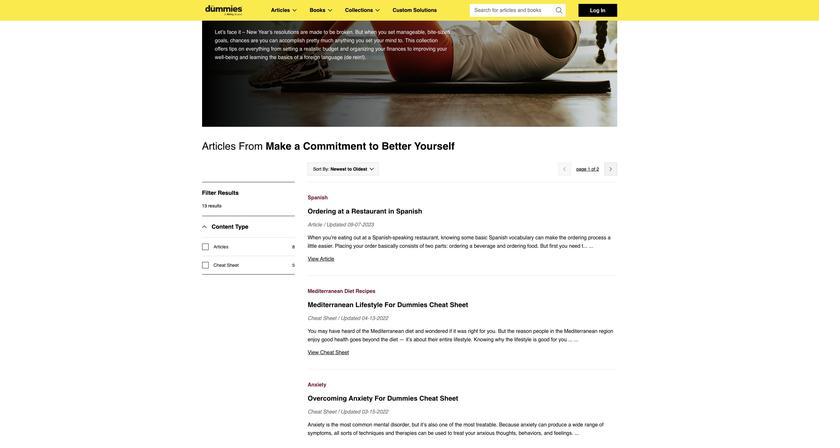 Task type: vqa. For each thing, say whether or not it's contained in the screenshot.
the bottommost Article
yes



Task type: describe. For each thing, give the bounding box(es) containing it.
organizing
[[350, 46, 374, 52]]

pretty
[[307, 38, 320, 44]]

articles from make a commitment to better yourself
[[202, 140, 455, 152]]

dummies for anxiety
[[388, 395, 418, 403]]

overcoming anxiety for dummies cheat sheet link
[[308, 394, 618, 404]]

1 vertical spatial make
[[266, 140, 292, 152]]

one
[[439, 423, 448, 428]]

yourself inside make a commitment to better yourself
[[215, 3, 278, 21]]

goes
[[350, 337, 361, 343]]

symptoms,
[[308, 431, 333, 437]]

0 horizontal spatial set
[[366, 38, 373, 44]]

open book categories image
[[328, 9, 332, 12]]

updated for overcoming
[[341, 410, 360, 415]]

you down year's
[[260, 38, 268, 44]]

log in
[[590, 7, 606, 13]]

anxiety for anxiety
[[308, 383, 327, 388]]

–
[[242, 29, 245, 35]]

it inside the let's face it – new year's resolutions are made to be broken. but when you set manageable, bite-sized goals, chances are you can accomplish pretty much anything you set your mind to. this collection offers tips on everything from setting a realistic budget and organizing your finances to improving your well-being and learning the basics of a foreign language (de rein!).
[[238, 29, 241, 35]]

log in link
[[579, 4, 618, 17]]

is inside you may have heard of the mediterranean diet and wondered if it was right for you. but the reason people in the mediterranean region enjoy good health goes beyond the diet — it's about their entire lifestyle. knowing why the lifestyle is good for you ...
[[533, 337, 537, 343]]

is inside anxiety is the most common mental disorder, but it's also one of the most treatable. because anxiety can produce a wide range of symptoms, all sorts of techniques and therapies can be used to treat your anxious thoughts, behaviors, and feelings.
[[326, 423, 330, 428]]

offers
[[215, 46, 228, 52]]

the inside the when you're eating out at a spanish-speaking restaurant, knowing some basic spanish vocabulary can make the ordering process a little easier. placing your order basically consists of two parts: ordering a beverage and ordering food. but first you need t...
[[560, 235, 567, 241]]

cheat sheet
[[214, 263, 239, 268]]

your inside the when you're eating out at a spanish-speaking restaurant, knowing some basic spanish vocabulary can make the ordering process a little easier. placing your order basically consists of two parts: ordering a beverage and ordering food. but first you need t...
[[354, 244, 364, 249]]

finances
[[387, 46, 406, 52]]

be inside the let's face it – new year's resolutions are made to be broken. but when you set manageable, bite-sized goals, chances are you can accomplish pretty much anything you set your mind to. this collection offers tips on everything from setting a realistic budget and organizing your finances to improving your well-being and learning the basics of a foreign language (de rein!).
[[330, 29, 335, 35]]

and down produce on the right bottom of the page
[[544, 431, 553, 437]]

language
[[322, 55, 343, 60]]

can inside the when you're eating out at a spanish-speaking restaurant, knowing some basic spanish vocabulary can make the ordering process a little easier. placing your order basically consists of two parts: ordering a beverage and ordering food. but first you need t...
[[536, 235, 544, 241]]

2 good from the left
[[539, 337, 550, 343]]

out
[[354, 235, 361, 241]]

1 vertical spatial better
[[382, 140, 412, 152]]

can down but
[[419, 431, 427, 437]]

make inside make a commitment to better yourself
[[215, 0, 255, 2]]

mind
[[386, 38, 397, 44]]

why
[[495, 337, 505, 343]]

basically
[[379, 244, 398, 249]]

you inside the when you're eating out at a spanish-speaking restaurant, knowing some basic spanish vocabulary can make the ordering process a little easier. placing your order basically consists of two parts: ordering a beverage and ordering food. but first you need t...
[[560, 244, 568, 249]]

of right one
[[449, 423, 454, 428]]

of inside the let's face it – new year's resolutions are made to be broken. but when you set manageable, bite-sized goals, chances are you can accomplish pretty much anything you set your mind to. this collection offers tips on everything from setting a realistic budget and organizing your finances to improving your well-being and learning the basics of a foreign language (de rein!).
[[294, 55, 299, 60]]

much
[[321, 38, 334, 44]]

because
[[499, 423, 520, 428]]

open collections list image
[[376, 9, 380, 12]]

need
[[569, 244, 581, 249]]

setting
[[283, 46, 298, 52]]

/ for overcoming
[[338, 410, 339, 415]]

anxiety
[[521, 423, 537, 428]]

1 vertical spatial for
[[551, 337, 558, 343]]

(de
[[344, 55, 352, 60]]

of inside the when you're eating out at a spanish-speaking restaurant, knowing some basic spanish vocabulary can make the ordering process a little easier. placing your order basically consists of two parts: ordering a beverage and ordering food. but first you need t...
[[420, 244, 424, 249]]

solutions
[[414, 7, 437, 13]]

—
[[400, 337, 405, 343]]

the right people
[[556, 329, 563, 335]]

for for anxiety
[[375, 395, 386, 403]]

content
[[212, 224, 234, 230]]

books
[[310, 7, 326, 13]]

you may have heard of the mediterranean diet and wondered if it was right for you. but the reason people in the mediterranean region enjoy good health goes beyond the diet — it's about their entire lifestyle. knowing why the lifestyle is good for you ...
[[308, 329, 614, 343]]

you up organizing
[[356, 38, 364, 44]]

overcoming
[[308, 395, 347, 403]]

restaurant,
[[415, 235, 440, 241]]

spanish inside the when you're eating out at a spanish-speaking restaurant, knowing some basic spanish vocabulary can make the ordering process a little easier. placing your order basically consists of two parts: ordering a beverage and ordering food. but first you need t...
[[489, 235, 508, 241]]

1 vertical spatial diet
[[390, 337, 398, 343]]

articles for books
[[271, 7, 290, 13]]

2 most from the left
[[464, 423, 475, 428]]

1 good from the left
[[322, 337, 333, 343]]

1 vertical spatial anxiety
[[349, 395, 373, 403]]

the up "all"
[[331, 423, 339, 428]]

0 vertical spatial article
[[308, 222, 322, 228]]

mediterranean up ...
[[565, 329, 598, 335]]

open article categories image
[[293, 9, 297, 12]]

diet
[[345, 289, 354, 295]]

1 horizontal spatial ordering
[[507, 244, 526, 249]]

article / updated 09-07-2023
[[308, 222, 374, 228]]

knowing
[[474, 337, 494, 343]]

to.
[[398, 38, 404, 44]]

well-
[[215, 55, 226, 60]]

enjoy
[[308, 337, 320, 343]]

knowing
[[441, 235, 460, 241]]

resolutions
[[274, 29, 299, 35]]

log
[[590, 7, 600, 13]]

view article
[[308, 257, 335, 262]]

your inside anxiety is the most common mental disorder, but it's also one of the most treatable. because anxiety can produce a wide range of symptoms, all sorts of techniques and therapies can be used to treat your anxious thoughts, behaviors, and feelings.
[[466, 431, 476, 437]]

anxious
[[477, 431, 495, 437]]

09-
[[348, 222, 355, 228]]

you right when
[[379, 29, 387, 35]]

mental
[[374, 423, 389, 428]]

13
[[202, 204, 207, 209]]

0 vertical spatial updated
[[327, 222, 346, 228]]

people
[[534, 329, 549, 335]]

0 vertical spatial for
[[480, 329, 486, 335]]

and inside the when you're eating out at a spanish-speaking restaurant, knowing some basic spanish vocabulary can make the ordering process a little easier. placing your order basically consists of two parts: ordering a beverage and ordering food. but first you need t...
[[497, 244, 506, 249]]

recipes
[[356, 289, 376, 295]]

view for ordering at a restaurant in spanish
[[308, 257, 319, 262]]

/ for mediterranean
[[338, 316, 339, 322]]

foreign
[[304, 55, 320, 60]]

mediterranean inside 'link'
[[308, 289, 343, 295]]

also
[[428, 423, 438, 428]]

behaviors,
[[519, 431, 543, 437]]

1 horizontal spatial yourself
[[415, 140, 455, 152]]

techniques
[[359, 431, 384, 437]]

speaking
[[393, 235, 414, 241]]

face
[[227, 29, 237, 35]]

but inside you may have heard of the mediterranean diet and wondered if it was right for you. but the reason people in the mediterranean region enjoy good health goes beyond the diet — it's about their entire lifestyle. knowing why the lifestyle is good for you ...
[[498, 329, 506, 335]]

spanish link
[[308, 194, 618, 202]]

1 vertical spatial are
[[251, 38, 258, 44]]

food.
[[528, 244, 539, 249]]

year's
[[259, 29, 273, 35]]

1 horizontal spatial are
[[301, 29, 308, 35]]

you.
[[487, 329, 497, 335]]

anxiety link
[[308, 381, 618, 390]]

in
[[601, 7, 606, 13]]

...
[[569, 337, 573, 343]]

spanish inside "link"
[[308, 195, 328, 201]]

8
[[292, 245, 295, 250]]

5
[[292, 263, 295, 268]]

was
[[458, 329, 467, 335]]

commitment inside make a commitment to better yourself
[[273, 0, 372, 2]]

restaurant
[[352, 208, 387, 215]]

lifestyle
[[515, 337, 532, 343]]

the right why
[[506, 337, 513, 343]]

order
[[365, 244, 377, 249]]

1 vertical spatial article
[[320, 257, 335, 262]]

learning
[[250, 55, 268, 60]]

it's inside anxiety is the most common mental disorder, but it's also one of the most treatable. because anxiety can produce a wide range of symptoms, all sorts of techniques and therapies can be used to treat your anxious thoughts, behaviors, and feelings.
[[421, 423, 427, 428]]

when you're eating out at a spanish-speaking restaurant, knowing some basic spanish vocabulary can make the ordering process a little easier. placing your order basically consists of two parts: ordering a beverage and ordering food. but first you need t...
[[308, 235, 611, 249]]

custom solutions
[[393, 7, 437, 13]]

oldest
[[353, 167, 367, 172]]

1
[[588, 167, 591, 172]]

parts:
[[435, 244, 448, 249]]

right
[[468, 329, 478, 335]]

let's
[[215, 29, 226, 35]]

all
[[334, 431, 339, 437]]

anxiety is the most common mental disorder, but it's also one of the most treatable. because anxiety can produce a wide range of symptoms, all sorts of techniques and therapies can be used to treat your anxious thoughts, behaviors, and feelings.
[[308, 423, 604, 437]]

their
[[428, 337, 438, 343]]

have
[[329, 329, 340, 335]]



Task type: locate. For each thing, give the bounding box(es) containing it.
good
[[322, 337, 333, 343], [539, 337, 550, 343]]

mediterranean diet recipes link
[[308, 288, 618, 296]]

spanish up ordering
[[308, 195, 328, 201]]

it right if
[[454, 329, 456, 335]]

0 vertical spatial are
[[301, 29, 308, 35]]

treat
[[454, 431, 464, 437]]

sorts
[[341, 431, 352, 437]]

2022 for anxiety
[[377, 410, 388, 415]]

of right range
[[600, 423, 604, 428]]

and inside you may have heard of the mediterranean diet and wondered if it was right for you. but the reason people in the mediterranean region enjoy good health goes beyond the diet — it's about their entire lifestyle. knowing why the lifestyle is good for you ...
[[415, 329, 424, 335]]

can inside the let's face it – new year's resolutions are made to be broken. but when you set manageable, bite-sized goals, chances are you can accomplish pretty much anything you set your mind to. this collection offers tips on everything from setting a realistic budget and organizing your finances to improving your well-being and learning the basics of a foreign language (de rein!).
[[270, 38, 278, 44]]

0 horizontal spatial in
[[389, 208, 395, 215]]

make
[[546, 235, 558, 241]]

2 horizontal spatial spanish
[[489, 235, 508, 241]]

0 horizontal spatial good
[[322, 337, 333, 343]]

0 vertical spatial view
[[308, 257, 319, 262]]

to inside anxiety is the most common mental disorder, but it's also one of the most treatable. because anxiety can produce a wide range of symptoms, all sorts of techniques and therapies can be used to treat your anxious thoughts, behaviors, and feelings.
[[448, 431, 452, 437]]

0 vertical spatial in
[[389, 208, 395, 215]]

commitment up newest
[[303, 140, 366, 152]]

you inside you may have heard of the mediterranean diet and wondered if it was right for you. but the reason people in the mediterranean region enjoy good health goes beyond the diet — it's about their entire lifestyle. knowing why the lifestyle is good for you ...
[[559, 337, 567, 343]]

/
[[324, 222, 325, 228], [338, 316, 339, 322], [338, 410, 339, 415]]

2 vertical spatial updated
[[341, 410, 360, 415]]

1 view from the top
[[308, 257, 319, 262]]

good down people
[[539, 337, 550, 343]]

1 vertical spatial is
[[326, 423, 330, 428]]

commitment up books
[[273, 0, 372, 2]]

0 vertical spatial set
[[388, 29, 395, 35]]

1 2022 from the top
[[377, 316, 388, 322]]

0 horizontal spatial is
[[326, 423, 330, 428]]

content type button
[[202, 216, 248, 238]]

1 vertical spatial it's
[[421, 423, 427, 428]]

range
[[585, 423, 598, 428]]

mediterranean left "diet"
[[308, 289, 343, 295]]

and
[[340, 46, 349, 52], [240, 55, 248, 60], [497, 244, 506, 249], [415, 329, 424, 335], [386, 431, 394, 437], [544, 431, 553, 437]]

0 horizontal spatial be
[[330, 29, 335, 35]]

of inside you may have heard of the mediterranean diet and wondered if it was right for you. but the reason people in the mediterranean region enjoy good health goes beyond the diet — it's about their entire lifestyle. knowing why the lifestyle is good for you ...
[[357, 329, 361, 335]]

mediterranean up —
[[371, 329, 404, 335]]

your down when
[[374, 38, 384, 44]]

in right people
[[551, 329, 555, 335]]

1 vertical spatial for
[[375, 395, 386, 403]]

to inside make a commitment to better yourself
[[377, 0, 392, 2]]

1 vertical spatial spanish
[[396, 208, 423, 215]]

anxiety inside anxiety is the most common mental disorder, but it's also one of the most treatable. because anxiety can produce a wide range of symptoms, all sorts of techniques and therapies can be used to treat your anxious thoughts, behaviors, and feelings.
[[308, 423, 325, 428]]

content type
[[212, 224, 248, 230]]

2 2022 from the top
[[377, 410, 388, 415]]

view down enjoy
[[308, 350, 319, 356]]

it
[[238, 29, 241, 35], [454, 329, 456, 335]]

diet up about
[[406, 329, 414, 335]]

be down also
[[428, 431, 434, 437]]

/ down ordering
[[324, 222, 325, 228]]

is up symptoms,
[[326, 423, 330, 428]]

2 vertical spatial anxiety
[[308, 423, 325, 428]]

about
[[414, 337, 427, 343]]

2 horizontal spatial ordering
[[568, 235, 587, 241]]

it's right but
[[421, 423, 427, 428]]

anxiety up overcoming
[[308, 383, 327, 388]]

ordering up need
[[568, 235, 587, 241]]

anxiety up symptoms,
[[308, 423, 325, 428]]

for
[[385, 301, 396, 309], [375, 395, 386, 403]]

view down little
[[308, 257, 319, 262]]

1 horizontal spatial for
[[551, 337, 558, 343]]

0 vertical spatial 2022
[[377, 316, 388, 322]]

1 vertical spatial yourself
[[415, 140, 455, 152]]

anxiety up 03-
[[349, 395, 373, 403]]

0 horizontal spatial for
[[480, 329, 486, 335]]

are left 'made'
[[301, 29, 308, 35]]

2 horizontal spatial but
[[541, 244, 548, 249]]

0 vertical spatial spanish
[[308, 195, 328, 201]]

make up logo on the left top of page
[[215, 0, 255, 2]]

0 vertical spatial make
[[215, 0, 255, 2]]

the left reason
[[508, 329, 515, 335]]

overcoming anxiety for dummies cheat sheet
[[308, 395, 459, 403]]

updated left 03-
[[341, 410, 360, 415]]

view article link
[[308, 255, 618, 264]]

set down when
[[366, 38, 373, 44]]

chances
[[230, 38, 249, 44]]

lifestyle
[[356, 301, 383, 309]]

and right 'beverage'
[[497, 244, 506, 249]]

common
[[353, 423, 373, 428]]

set up mind
[[388, 29, 395, 35]]

/ up have
[[338, 316, 339, 322]]

may
[[318, 329, 328, 335]]

cookie consent banner dialog
[[0, 417, 820, 441]]

1 vertical spatial in
[[551, 329, 555, 335]]

it's
[[406, 337, 412, 343], [421, 423, 427, 428]]

when
[[308, 235, 321, 241]]

in inside you may have heard of the mediterranean diet and wondered if it was right for you. but the reason people in the mediterranean region enjoy good health goes beyond the diet — it's about their entire lifestyle. knowing why the lifestyle is good for you ...
[[551, 329, 555, 335]]

0 vertical spatial commitment
[[273, 0, 372, 2]]

2
[[597, 167, 599, 172]]

articles left from
[[202, 140, 236, 152]]

improving
[[413, 46, 436, 52]]

it's right —
[[406, 337, 412, 343]]

view for mediterranean lifestyle for dummies cheat sheet
[[308, 350, 319, 356]]

manageable,
[[397, 29, 427, 35]]

0 horizontal spatial make
[[215, 0, 255, 2]]

in right restaurant
[[389, 208, 395, 215]]

of up goes
[[357, 329, 361, 335]]

1 horizontal spatial it
[[454, 329, 456, 335]]

spanish-
[[373, 235, 393, 241]]

0 vertical spatial at
[[338, 208, 344, 215]]

2 vertical spatial but
[[498, 329, 506, 335]]

and up about
[[415, 329, 424, 335]]

articles up cheat sheet
[[214, 245, 229, 250]]

1 horizontal spatial it's
[[421, 423, 427, 428]]

dummies
[[398, 301, 428, 309], [388, 395, 418, 403]]

at up article / updated 09-07-2023
[[338, 208, 344, 215]]

from
[[271, 46, 282, 52]]

ordering down vocabulary
[[507, 244, 526, 249]]

spanish up 'beverage'
[[489, 235, 508, 241]]

1 vertical spatial commitment
[[303, 140, 366, 152]]

for left ...
[[551, 337, 558, 343]]

t...
[[582, 244, 588, 249]]

2022 down mediterranean lifestyle for dummies cheat sheet
[[377, 316, 388, 322]]

ordering
[[308, 208, 336, 215]]

1 vertical spatial it
[[454, 329, 456, 335]]

ordering at a restaurant in spanish link
[[308, 207, 618, 216]]

0 horizontal spatial it's
[[406, 337, 412, 343]]

1 horizontal spatial make
[[266, 140, 292, 152]]

1 horizontal spatial is
[[533, 337, 537, 343]]

0 horizontal spatial diet
[[390, 337, 398, 343]]

updated
[[327, 222, 346, 228], [341, 316, 360, 322], [341, 410, 360, 415]]

0 horizontal spatial yourself
[[215, 3, 278, 21]]

Search for articles and books text field
[[470, 4, 554, 17]]

but up why
[[498, 329, 506, 335]]

most up treat
[[464, 423, 475, 428]]

your left finances
[[376, 46, 386, 52]]

if
[[450, 329, 452, 335]]

1 vertical spatial articles
[[202, 140, 236, 152]]

goals,
[[215, 38, 229, 44]]

dummies for lifestyle
[[398, 301, 428, 309]]

1 vertical spatial 2022
[[377, 410, 388, 415]]

0 horizontal spatial it
[[238, 29, 241, 35]]

0 horizontal spatial are
[[251, 38, 258, 44]]

lifestyle.
[[454, 337, 473, 343]]

0 horizontal spatial ordering
[[450, 244, 468, 249]]

some
[[462, 235, 474, 241]]

anxiety for anxiety is the most common mental disorder, but it's also one of the most treatable. because anxiety can produce a wide range of symptoms, all sorts of techniques and therapies can be used to treat your anxious thoughts, behaviors, and feelings.
[[308, 423, 325, 428]]

the down from
[[270, 55, 277, 60]]

wondered
[[426, 329, 448, 335]]

1 vertical spatial dummies
[[388, 395, 418, 403]]

article down easier.
[[320, 257, 335, 262]]

broken.
[[337, 29, 354, 35]]

from
[[239, 140, 263, 152]]

the right make
[[560, 235, 567, 241]]

0 vertical spatial anxiety
[[308, 383, 327, 388]]

0 horizontal spatial most
[[340, 423, 351, 428]]

but left first
[[541, 244, 548, 249]]

reason
[[516, 329, 532, 335]]

can up from
[[270, 38, 278, 44]]

cheat sheet / updated 03-15-2022
[[308, 410, 388, 415]]

region
[[599, 329, 614, 335]]

your down sized
[[437, 46, 447, 52]]

page 1 of 2 button
[[577, 165, 599, 173]]

0 horizontal spatial but
[[356, 29, 363, 35]]

of inside button
[[592, 167, 596, 172]]

1 vertical spatial be
[[428, 431, 434, 437]]

good down may
[[322, 337, 333, 343]]

it's inside you may have heard of the mediterranean diet and wondered if it was right for you. but the reason people in the mediterranean region enjoy good health goes beyond the diet — it's about their entire lifestyle. knowing why the lifestyle is good for you ...
[[406, 337, 412, 343]]

articles left the open article categories image
[[271, 7, 290, 13]]

1 vertical spatial /
[[338, 316, 339, 322]]

1 horizontal spatial but
[[498, 329, 506, 335]]

1 horizontal spatial good
[[539, 337, 550, 343]]

new
[[247, 29, 257, 35]]

entire
[[440, 337, 453, 343]]

can right 'anxiety'
[[539, 423, 547, 428]]

be inside anxiety is the most common mental disorder, but it's also one of the most treatable. because anxiety can produce a wide range of symptoms, all sorts of techniques and therapies can be used to treat your anxious thoughts, behaviors, and feelings.
[[428, 431, 434, 437]]

type
[[235, 224, 248, 230]]

of left two at the bottom
[[420, 244, 424, 249]]

1 most from the left
[[340, 423, 351, 428]]

you right first
[[560, 244, 568, 249]]

15-
[[369, 410, 377, 415]]

0 vertical spatial better
[[396, 0, 443, 2]]

0 horizontal spatial spanish
[[308, 195, 328, 201]]

0 vertical spatial be
[[330, 29, 335, 35]]

eating
[[338, 235, 352, 241]]

for right lifestyle at left bottom
[[385, 301, 396, 309]]

your down out
[[354, 244, 364, 249]]

the inside the let's face it – new year's resolutions are made to be broken. but when you set manageable, bite-sized goals, chances are you can accomplish pretty much anything you set your mind to. this collection offers tips on everything from setting a realistic budget and organizing your finances to improving your well-being and learning the basics of a foreign language (de rein!).
[[270, 55, 277, 60]]

2 vertical spatial /
[[338, 410, 339, 415]]

1 vertical spatial view
[[308, 350, 319, 356]]

at inside the when you're eating out at a spanish-speaking restaurant, knowing some basic spanish vocabulary can make the ordering process a little easier. placing your order basically consists of two parts: ordering a beverage and ordering food. but first you need t...
[[362, 235, 367, 241]]

being
[[226, 55, 238, 60]]

2 view from the top
[[308, 350, 319, 356]]

is down people
[[533, 337, 537, 343]]

make
[[215, 0, 255, 2], [266, 140, 292, 152]]

sheet
[[227, 263, 239, 268], [450, 301, 468, 309], [323, 316, 337, 322], [336, 350, 349, 356], [440, 395, 459, 403], [323, 410, 337, 415]]

it inside you may have heard of the mediterranean diet and wondered if it was right for you. but the reason people in the mediterranean region enjoy good health goes beyond the diet — it's about their entire lifestyle. knowing why the lifestyle is good for you ...
[[454, 329, 456, 335]]

for up knowing
[[480, 329, 486, 335]]

two
[[426, 244, 434, 249]]

newest
[[331, 167, 347, 172]]

0 vertical spatial for
[[385, 301, 396, 309]]

spanish up speaking
[[396, 208, 423, 215]]

but left when
[[356, 29, 363, 35]]

0 vertical spatial but
[[356, 29, 363, 35]]

0 vertical spatial is
[[533, 337, 537, 343]]

updated up heard
[[341, 316, 360, 322]]

1 vertical spatial updated
[[341, 316, 360, 322]]

but inside the when you're eating out at a spanish-speaking restaurant, knowing some basic spanish vocabulary can make the ordering process a little easier. placing your order basically consists of two parts: ordering a beverage and ordering food. but first you need t...
[[541, 244, 548, 249]]

article up the when
[[308, 222, 322, 228]]

2023
[[362, 222, 374, 228]]

mediterranean lifestyle for dummies cheat sheet
[[308, 301, 468, 309]]

but
[[356, 29, 363, 35], [541, 244, 548, 249], [498, 329, 506, 335]]

1 horizontal spatial diet
[[406, 329, 414, 335]]

it left –
[[238, 29, 241, 35]]

0 vertical spatial it's
[[406, 337, 412, 343]]

0 vertical spatial it
[[238, 29, 241, 35]]

and down mental
[[386, 431, 394, 437]]

results
[[218, 190, 239, 196]]

articles for 8
[[214, 245, 229, 250]]

2022 for lifestyle
[[377, 316, 388, 322]]

your right treat
[[466, 431, 476, 437]]

0 horizontal spatial at
[[338, 208, 344, 215]]

at right out
[[362, 235, 367, 241]]

0 vertical spatial yourself
[[215, 3, 278, 21]]

2 vertical spatial articles
[[214, 245, 229, 250]]

sort by: newest to oldest
[[313, 167, 367, 172]]

yourself
[[215, 3, 278, 21], [415, 140, 455, 152]]

you
[[308, 329, 317, 335]]

make right from
[[266, 140, 292, 152]]

0 vertical spatial articles
[[271, 7, 290, 13]]

you left ...
[[559, 337, 567, 343]]

0 vertical spatial diet
[[406, 329, 414, 335]]

better inside make a commitment to better yourself
[[396, 0, 443, 2]]

a inside anxiety is the most common mental disorder, but it's also one of the most treatable. because anxiety can produce a wide range of symptoms, all sorts of techniques and therapies can be used to treat your anxious thoughts, behaviors, and feelings.
[[569, 423, 572, 428]]

feelings.
[[554, 431, 574, 437]]

and down on
[[240, 55, 248, 60]]

the right beyond
[[381, 337, 388, 343]]

of right sorts
[[354, 431, 358, 437]]

beyond
[[363, 337, 380, 343]]

the up treat
[[455, 423, 462, 428]]

updated for mediterranean
[[341, 316, 360, 322]]

view cheat sheet
[[308, 350, 349, 356]]

1 horizontal spatial most
[[464, 423, 475, 428]]

/ down overcoming
[[338, 410, 339, 415]]

you
[[379, 29, 387, 35], [260, 38, 268, 44], [356, 38, 364, 44], [560, 244, 568, 249], [559, 337, 567, 343]]

1 vertical spatial at
[[362, 235, 367, 241]]

results
[[208, 204, 222, 209]]

1 vertical spatial set
[[366, 38, 373, 44]]

diet left —
[[390, 337, 398, 343]]

but inside the let's face it – new year's resolutions are made to be broken. but when you set manageable, bite-sized goals, chances are you can accomplish pretty much anything you set your mind to. this collection offers tips on everything from setting a realistic budget and organizing your finances to improving your well-being and learning the basics of a foreign language (de rein!).
[[356, 29, 363, 35]]

0 vertical spatial /
[[324, 222, 325, 228]]

for up 15-
[[375, 395, 386, 403]]

be up much
[[330, 29, 335, 35]]

group
[[470, 4, 566, 17]]

are down new
[[251, 38, 258, 44]]

of down setting
[[294, 55, 299, 60]]

1 horizontal spatial set
[[388, 29, 395, 35]]

and down anything
[[340, 46, 349, 52]]

made
[[310, 29, 322, 35]]

2 vertical spatial spanish
[[489, 235, 508, 241]]

13-
[[369, 316, 377, 322]]

1 horizontal spatial spanish
[[396, 208, 423, 215]]

1 vertical spatial but
[[541, 244, 548, 249]]

ordering down knowing
[[450, 244, 468, 249]]

can up 'food.'
[[536, 235, 544, 241]]

you're
[[323, 235, 337, 241]]

1 horizontal spatial at
[[362, 235, 367, 241]]

2022 up mental
[[377, 410, 388, 415]]

for for lifestyle
[[385, 301, 396, 309]]

a inside make a commitment to better yourself
[[260, 0, 269, 2]]

2022
[[377, 316, 388, 322], [377, 410, 388, 415]]

of left 2 at the right
[[592, 167, 596, 172]]

1 horizontal spatial be
[[428, 431, 434, 437]]

1 horizontal spatial in
[[551, 329, 555, 335]]

custom solutions link
[[393, 6, 437, 15]]

easier.
[[319, 244, 334, 249]]

logo image
[[202, 5, 245, 16]]

make a commitment to better yourself
[[215, 0, 443, 21]]

updated up you're at the left of the page
[[327, 222, 346, 228]]

most up sorts
[[340, 423, 351, 428]]

the up beyond
[[362, 329, 369, 335]]

0 vertical spatial dummies
[[398, 301, 428, 309]]

mediterranean down the mediterranean diet recipes
[[308, 301, 354, 309]]

on
[[239, 46, 245, 52]]



